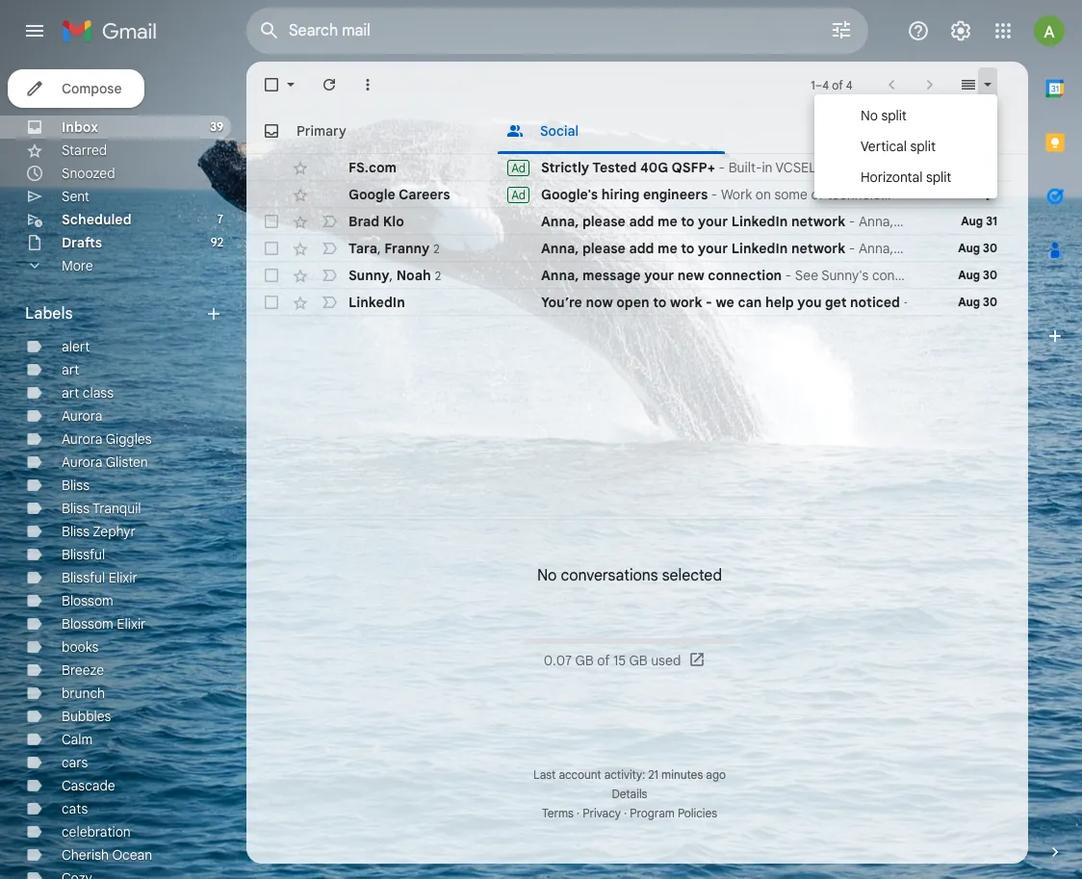 Task type: vqa. For each thing, say whether or not it's contained in the screenshot.
add to the bottom
yes



Task type: describe. For each thing, give the bounding box(es) containing it.
bliss tranquil
[[62, 500, 141, 517]]

toggle split pane mode image
[[959, 75, 978, 94]]

aurora giggles link
[[62, 430, 152, 448]]

support image
[[907, 19, 930, 42]]

please for aug 31
[[582, 213, 626, 230]]

tested
[[592, 159, 637, 176]]

ad for google's hiring engineers
[[511, 187, 526, 202]]

- up the 'help'
[[785, 267, 792, 284]]

glisten
[[106, 453, 148, 471]]

2 aug 30 from the top
[[958, 268, 997, 282]]

policies
[[678, 806, 717, 820]]

noticed
[[850, 294, 900, 311]]

anna, message your new connection -
[[541, 267, 795, 284]]

search mail image
[[252, 13, 287, 48]]

2 gb from the left
[[629, 652, 648, 669]]

zephyr
[[93, 523, 136, 540]]

refresh image
[[320, 75, 339, 94]]

calm
[[62, 731, 93, 748]]

breeze
[[62, 661, 104, 679]]

2 4 from the left
[[846, 78, 853, 92]]

anna, please add me to your linkedin network - for aug 31
[[541, 213, 859, 230]]

you
[[798, 294, 822, 311]]

aurora for aurora link
[[62, 407, 102, 425]]

, for sunny
[[389, 266, 393, 284]]

account
[[559, 767, 601, 782]]

blissful link
[[62, 546, 105, 563]]

vcsel
[[776, 159, 816, 176]]

to for aug 30
[[681, 240, 695, 257]]

social
[[540, 122, 579, 139]]

31
[[986, 214, 997, 228]]

work
[[670, 294, 702, 311]]

labels heading
[[25, 304, 204, 323]]

sent
[[62, 188, 89, 205]]

elixir for blossom elixir
[[117, 615, 146, 633]]

giggles
[[106, 430, 152, 448]]

bubbles link
[[62, 708, 111, 725]]

connection
[[708, 267, 782, 284]]

art link
[[62, 361, 79, 378]]

2 for noah
[[435, 268, 441, 283]]

split for horizontal split
[[926, 168, 952, 186]]

7
[[217, 212, 223, 226]]

aurora for aurora glisten
[[62, 453, 102, 471]]

cell for strictly tested 40g qsfp+ - built-in vcsel chip, max. power consumption 3.5w.
[[928, 158, 978, 177]]

art for art class
[[62, 384, 79, 401]]

- down chip,
[[849, 213, 855, 230]]

15
[[613, 652, 626, 669]]

alert link
[[62, 338, 90, 355]]

art for art link
[[62, 361, 79, 378]]

add for aug 30
[[629, 240, 654, 257]]

breeze link
[[62, 661, 104, 679]]

calm link
[[62, 731, 93, 748]]

brunch link
[[62, 685, 105, 702]]

klo
[[383, 213, 404, 230]]

privacy link
[[583, 806, 621, 820]]

2 for franny
[[434, 241, 440, 256]]

gmail image
[[62, 12, 167, 50]]

vertical
[[861, 138, 907, 155]]

settings image
[[949, 19, 972, 42]]

aurora glisten link
[[62, 453, 148, 471]]

terms link
[[542, 806, 574, 820]]

2 30 from the top
[[983, 268, 997, 282]]

aurora giggles
[[62, 430, 152, 448]]

bliss link
[[62, 477, 90, 494]]

franny
[[384, 239, 430, 257]]

aurora for aurora giggles
[[62, 430, 102, 448]]

labels navigation
[[0, 62, 246, 879]]

vertical split
[[861, 138, 936, 155]]

help
[[765, 294, 794, 311]]

bliss zephyr link
[[62, 523, 136, 540]]

inbox link
[[62, 118, 98, 136]]

your for aug 30
[[698, 240, 728, 257]]

–
[[815, 78, 822, 92]]

google's hiring engineers -
[[541, 186, 721, 203]]

last account activity: 21 minutes ago details terms · privacy · program policies
[[533, 767, 726, 820]]

cherish ocean
[[62, 846, 152, 864]]

cars link
[[62, 754, 88, 771]]

horizontal
[[861, 168, 923, 186]]

terms
[[542, 806, 574, 820]]

program
[[630, 806, 675, 820]]

labels
[[25, 304, 73, 323]]

class
[[83, 384, 114, 401]]

blossom elixir
[[62, 615, 146, 633]]

3.5w.
[[1013, 159, 1046, 176]]

row containing sunny
[[246, 262, 1013, 289]]

you're
[[541, 294, 582, 311]]

cats
[[62, 800, 88, 817]]

0.07
[[544, 652, 572, 669]]

cherish ocean link
[[62, 846, 152, 864]]

split for no split
[[881, 107, 907, 124]]

30 for -
[[983, 241, 997, 255]]

bubbles
[[62, 708, 111, 725]]

primary
[[297, 122, 346, 139]]

please for aug 30
[[582, 240, 626, 257]]

you're now open to work - we can help you get noticed -
[[541, 294, 913, 311]]

details link
[[612, 787, 647, 801]]

ocean
[[112, 846, 152, 864]]

selected
[[662, 566, 722, 585]]

noah
[[396, 266, 431, 284]]

drafts link
[[62, 234, 102, 251]]

anna, please add me to your linkedin network - for aug 30
[[541, 240, 859, 257]]

not important switch
[[320, 293, 339, 312]]

max.
[[855, 159, 884, 176]]

alert
[[62, 338, 90, 355]]

split for vertical split
[[910, 138, 936, 155]]

- right noticed
[[904, 294, 910, 311]]

0.07 gb of 15 gb used
[[544, 652, 681, 669]]

brad klo
[[349, 213, 404, 230]]

elixir for blissful elixir
[[109, 569, 138, 586]]

inbox
[[62, 118, 98, 136]]

conversations
[[561, 566, 658, 585]]

now
[[586, 294, 613, 311]]

tara , franny 2
[[349, 239, 440, 257]]



Task type: locate. For each thing, give the bounding box(es) containing it.
1 vertical spatial split
[[910, 138, 936, 155]]

1 horizontal spatial gb
[[629, 652, 648, 669]]

follow link to manage storage image
[[689, 651, 708, 670]]

bliss down bliss link
[[62, 500, 90, 517]]

brunch
[[62, 685, 105, 702]]

1 vertical spatial no
[[537, 566, 557, 585]]

2 aurora from the top
[[62, 430, 102, 448]]

please down hiring
[[582, 213, 626, 230]]

of left 15
[[597, 652, 610, 669]]

elixir down blissful elixir link
[[117, 615, 146, 633]]

1 vertical spatial 2
[[435, 268, 441, 283]]

0 vertical spatial blissful
[[62, 546, 105, 563]]

1 vertical spatial bliss
[[62, 500, 90, 517]]

2 blissful from the top
[[62, 569, 105, 586]]

cell for google's hiring engineers -
[[928, 185, 978, 204]]

cell right power
[[928, 158, 978, 177]]

1 · from the left
[[577, 806, 580, 820]]

1 vertical spatial network
[[791, 240, 846, 257]]

1 aurora from the top
[[62, 407, 102, 425]]

compose button
[[8, 69, 145, 108]]

split up vertical split
[[881, 107, 907, 124]]

tranquil
[[92, 500, 141, 517]]

3 aurora from the top
[[62, 453, 102, 471]]

2 me from the top
[[658, 240, 678, 257]]

no up vertical
[[861, 107, 878, 124]]

blossom for blossom elixir
[[62, 615, 113, 633]]

bliss up bliss tranquil link
[[62, 477, 90, 494]]

0 vertical spatial 2
[[434, 241, 440, 256]]

0 horizontal spatial ,
[[377, 239, 381, 257]]

1 anna, please add me to your linkedin network - from the top
[[541, 213, 859, 230]]

row containing brad klo
[[246, 208, 1013, 235]]

row containing fs.com
[[246, 154, 1046, 181]]

elixir up blossom link
[[109, 569, 138, 586]]

aurora up bliss link
[[62, 453, 102, 471]]

to down "engineers" at right top
[[681, 213, 695, 230]]

row
[[246, 154, 1046, 181], [246, 181, 1013, 208], [246, 208, 1013, 235], [246, 235, 1013, 262], [246, 262, 1013, 289], [246, 289, 1013, 316]]

1 vertical spatial anna,
[[541, 240, 579, 257]]

network for aug 30
[[791, 240, 846, 257]]

1 network from the top
[[791, 213, 846, 230]]

1 vertical spatial blissful
[[62, 569, 105, 586]]

2 inside the tara , franny 2
[[434, 241, 440, 256]]

aurora link
[[62, 407, 102, 425]]

2 cell from the top
[[928, 185, 978, 204]]

advanced search options image
[[822, 11, 861, 49]]

split right power
[[926, 168, 952, 186]]

sunny
[[349, 266, 389, 284]]

bliss zephyr
[[62, 523, 136, 540]]

2 vertical spatial split
[[926, 168, 952, 186]]

0 vertical spatial network
[[791, 213, 846, 230]]

blissful for blissful link
[[62, 546, 105, 563]]

1 add from the top
[[629, 213, 654, 230]]

ago
[[706, 767, 726, 782]]

no left 'conversations'
[[537, 566, 557, 585]]

-
[[719, 159, 725, 176], [711, 186, 718, 203], [849, 213, 855, 230], [849, 240, 855, 257], [785, 267, 792, 284], [706, 294, 712, 311], [904, 294, 910, 311]]

0 vertical spatial anna,
[[541, 213, 579, 230]]

30 for help
[[983, 295, 997, 309]]

, for tara
[[377, 239, 381, 257]]

linkedin up connection
[[731, 240, 788, 257]]

2 anna, from the top
[[541, 240, 579, 257]]

2 art from the top
[[62, 384, 79, 401]]

to left work
[[653, 294, 667, 311]]

1 horizontal spatial 4
[[846, 78, 853, 92]]

chip,
[[820, 159, 851, 176]]

30
[[983, 241, 997, 255], [983, 268, 997, 282], [983, 295, 997, 309]]

add up anna, message your new connection -
[[629, 240, 654, 257]]

used
[[651, 652, 681, 669]]

row up open
[[246, 262, 1013, 289]]

1 30 from the top
[[983, 241, 997, 255]]

2 row from the top
[[246, 181, 1013, 208]]

1 vertical spatial 30
[[983, 268, 997, 282]]

gb right 0.07
[[575, 652, 594, 669]]

network down chip,
[[791, 213, 846, 230]]

1 – 4 of 4
[[811, 78, 853, 92]]

cats link
[[62, 800, 88, 817]]

me down "engineers" at right top
[[658, 213, 678, 230]]

celebration
[[62, 823, 131, 841]]

ad
[[511, 160, 526, 175], [511, 187, 526, 202]]

add down google's hiring engineers -
[[629, 213, 654, 230]]

network for aug 31
[[791, 213, 846, 230]]

- left built- on the top right of page
[[719, 159, 725, 176]]

- up noticed
[[849, 240, 855, 257]]

- down qsfp+
[[711, 186, 718, 203]]

google careers
[[349, 186, 450, 203]]

2 vertical spatial bliss
[[62, 523, 90, 540]]

ad left strictly
[[511, 160, 526, 175]]

primary tab
[[246, 108, 488, 154]]

40g
[[640, 159, 668, 176]]

bliss
[[62, 477, 90, 494], [62, 500, 90, 517], [62, 523, 90, 540]]

0 vertical spatial anna, please add me to your linkedin network -
[[541, 213, 859, 230]]

linkedin down sunny
[[349, 294, 405, 311]]

2 add from the top
[[629, 240, 654, 257]]

2 inside sunny , noah 2
[[435, 268, 441, 283]]

add for aug 31
[[629, 213, 654, 230]]

cascade
[[62, 777, 115, 794]]

built-
[[728, 159, 762, 176]]

more
[[62, 257, 93, 274]]

1 vertical spatial linkedin
[[731, 240, 788, 257]]

sunny , noah 2
[[349, 266, 441, 284]]

4 row from the top
[[246, 235, 1013, 262]]

aurora down aurora link
[[62, 430, 102, 448]]

of right –
[[832, 78, 843, 92]]

blissful elixir link
[[62, 569, 138, 586]]

3 row from the top
[[246, 208, 1013, 235]]

to up new
[[681, 240, 695, 257]]

me for aug 30
[[658, 240, 678, 257]]

1 vertical spatial anna, please add me to your linkedin network -
[[541, 240, 859, 257]]

1 horizontal spatial ,
[[389, 266, 393, 284]]

0 vertical spatial aug 30
[[958, 241, 997, 255]]

can
[[738, 294, 762, 311]]

1 please from the top
[[582, 213, 626, 230]]

0 vertical spatial me
[[658, 213, 678, 230]]

2 right the noah
[[435, 268, 441, 283]]

books link
[[62, 638, 99, 656]]

0 vertical spatial your
[[698, 213, 728, 230]]

fs.com
[[349, 159, 397, 176]]

4 right –
[[846, 78, 853, 92]]

split up power
[[910, 138, 936, 155]]

1 vertical spatial add
[[629, 240, 654, 257]]

1 horizontal spatial no
[[861, 107, 878, 124]]

compose
[[62, 80, 122, 97]]

network up you
[[791, 240, 846, 257]]

message
[[582, 267, 641, 284]]

privacy
[[583, 806, 621, 820]]

2 ad from the top
[[511, 187, 526, 202]]

2 vertical spatial linkedin
[[349, 294, 405, 311]]

row containing linkedin
[[246, 289, 1013, 316]]

linkedin
[[731, 213, 788, 230], [731, 240, 788, 257], [349, 294, 405, 311]]

books
[[62, 638, 99, 656]]

art down alert
[[62, 361, 79, 378]]

celebration link
[[62, 823, 131, 841]]

1 ad from the top
[[511, 160, 526, 175]]

1 bliss from the top
[[62, 477, 90, 494]]

0 vertical spatial add
[[629, 213, 654, 230]]

1 vertical spatial ,
[[389, 266, 393, 284]]

blissful down bliss zephyr
[[62, 546, 105, 563]]

2 network from the top
[[791, 240, 846, 257]]

- left the we
[[706, 294, 712, 311]]

scheduled
[[62, 211, 131, 228]]

2 bliss from the top
[[62, 500, 90, 517]]

0 vertical spatial art
[[62, 361, 79, 378]]

· down details link
[[624, 806, 627, 820]]

, left the noah
[[389, 266, 393, 284]]

linkedin for aug 30
[[731, 240, 788, 257]]

0 vertical spatial of
[[832, 78, 843, 92]]

0 vertical spatial bliss
[[62, 477, 90, 494]]

row up message in the top of the page
[[246, 235, 1013, 262]]

scheduled link
[[62, 211, 131, 228]]

0 vertical spatial split
[[881, 107, 907, 124]]

me up anna, message your new connection -
[[658, 240, 678, 257]]

row down google's hiring engineers -
[[246, 208, 1013, 235]]

tab list containing primary
[[246, 108, 1028, 154]]

add
[[629, 213, 654, 230], [629, 240, 654, 257]]

tara
[[349, 239, 377, 257]]

1 row from the top
[[246, 154, 1046, 181]]

1 blossom from the top
[[62, 592, 113, 609]]

1 vertical spatial me
[[658, 240, 678, 257]]

row containing tara
[[246, 235, 1013, 262]]

4
[[822, 78, 829, 92], [846, 78, 853, 92]]

cascade link
[[62, 777, 115, 794]]

blossom for blossom link
[[62, 592, 113, 609]]

0 horizontal spatial no
[[537, 566, 557, 585]]

0 horizontal spatial 4
[[822, 78, 829, 92]]

cars
[[62, 754, 88, 771]]

blossom down the 'blissful elixir'
[[62, 592, 113, 609]]

,
[[377, 239, 381, 257], [389, 266, 393, 284]]

0 vertical spatial blossom
[[62, 592, 113, 609]]

2 anna, please add me to your linkedin network - from the top
[[541, 240, 859, 257]]

google
[[349, 186, 395, 203]]

your down "engineers" at right top
[[698, 213, 728, 230]]

blossom elixir link
[[62, 615, 146, 633]]

1
[[811, 78, 815, 92]]

2 vertical spatial 30
[[983, 295, 997, 309]]

0 vertical spatial linkedin
[[731, 213, 788, 230]]

1 blissful from the top
[[62, 546, 105, 563]]

6 row from the top
[[246, 289, 1013, 316]]

None search field
[[246, 8, 868, 54]]

starred
[[62, 142, 107, 159]]

2 vertical spatial anna,
[[541, 267, 579, 284]]

anna,
[[541, 213, 579, 230], [541, 240, 579, 257], [541, 267, 579, 284]]

minutes
[[662, 767, 703, 782]]

0 vertical spatial elixir
[[109, 569, 138, 586]]

1 vertical spatial of
[[597, 652, 610, 669]]

1 vertical spatial ad
[[511, 187, 526, 202]]

1 vertical spatial elixir
[[117, 615, 146, 633]]

blissful
[[62, 546, 105, 563], [62, 569, 105, 586]]

2 vertical spatial aurora
[[62, 453, 102, 471]]

1 vertical spatial your
[[698, 240, 728, 257]]

1 vertical spatial aug 30
[[958, 268, 997, 282]]

blissful for blissful elixir
[[62, 569, 105, 586]]

me for aug 31
[[658, 213, 678, 230]]

no for no conversations selected
[[537, 566, 557, 585]]

bliss up blissful link
[[62, 523, 90, 540]]

aug 31
[[961, 214, 997, 228]]

last
[[533, 767, 556, 782]]

drafts
[[62, 234, 102, 251]]

bliss for bliss link
[[62, 477, 90, 494]]

1 vertical spatial cell
[[928, 185, 978, 204]]

blissful down blissful link
[[62, 569, 105, 586]]

to for aug 31
[[681, 213, 695, 230]]

blossom down blossom link
[[62, 615, 113, 633]]

1 cell from the top
[[928, 158, 978, 177]]

anna, please add me to your linkedin network -
[[541, 213, 859, 230], [541, 240, 859, 257]]

0 vertical spatial to
[[681, 213, 695, 230]]

0 vertical spatial no
[[861, 107, 878, 124]]

art
[[62, 361, 79, 378], [62, 384, 79, 401]]

0 vertical spatial ,
[[377, 239, 381, 257]]

linkedin down in
[[731, 213, 788, 230]]

aug 30 for help
[[958, 295, 997, 309]]

ad left the google's
[[511, 187, 526, 202]]

no split
[[861, 107, 907, 124]]

1 vertical spatial art
[[62, 384, 79, 401]]

1 gb from the left
[[575, 652, 594, 669]]

tab list
[[1028, 62, 1082, 810], [246, 108, 1028, 154]]

0 vertical spatial aurora
[[62, 407, 102, 425]]

bliss tranquil link
[[62, 500, 141, 517]]

activity:
[[604, 767, 645, 782]]

linkedin for aug 31
[[731, 213, 788, 230]]

2 blossom from the top
[[62, 615, 113, 633]]

power
[[887, 159, 925, 176]]

, down brad klo
[[377, 239, 381, 257]]

0 horizontal spatial gb
[[575, 652, 594, 669]]

sent link
[[62, 188, 89, 205]]

None checkbox
[[262, 75, 281, 94], [262, 212, 281, 231], [262, 239, 281, 258], [262, 266, 281, 285], [262, 75, 281, 94], [262, 212, 281, 231], [262, 239, 281, 258], [262, 266, 281, 285]]

gb right 15
[[629, 652, 648, 669]]

anna, for franny
[[541, 240, 579, 257]]

in
[[762, 159, 773, 176]]

· right terms
[[577, 806, 580, 820]]

main menu image
[[23, 19, 46, 42]]

no conversations selected main content
[[246, 62, 1046, 864]]

1 vertical spatial please
[[582, 240, 626, 257]]

5 row from the top
[[246, 262, 1013, 289]]

cell
[[928, 158, 978, 177], [928, 185, 978, 204]]

0 horizontal spatial ·
[[577, 806, 580, 820]]

Search mail text field
[[289, 21, 776, 40]]

qsfp+
[[671, 159, 715, 176]]

cell down consumption
[[928, 185, 978, 204]]

elixir
[[109, 569, 138, 586], [117, 615, 146, 633]]

2 please from the top
[[582, 240, 626, 257]]

art down art link
[[62, 384, 79, 401]]

0 vertical spatial 30
[[983, 241, 997, 255]]

0 vertical spatial cell
[[928, 158, 978, 177]]

2 right the 'franny'
[[434, 241, 440, 256]]

please up message in the top of the page
[[582, 240, 626, 257]]

anna, please add me to your linkedin network - up new
[[541, 240, 859, 257]]

bliss for bliss tranquil
[[62, 500, 90, 517]]

1 art from the top
[[62, 361, 79, 378]]

aug 30
[[958, 241, 997, 255], [958, 268, 997, 282], [958, 295, 997, 309]]

row down message in the top of the page
[[246, 289, 1013, 316]]

0 vertical spatial ad
[[511, 160, 526, 175]]

3 30 from the top
[[983, 295, 997, 309]]

new
[[678, 267, 705, 284]]

0 horizontal spatial of
[[597, 652, 610, 669]]

row up google's hiring engineers -
[[246, 154, 1046, 181]]

1 vertical spatial blossom
[[62, 615, 113, 633]]

blossom link
[[62, 592, 113, 609]]

more image
[[358, 75, 377, 94]]

0 vertical spatial please
[[582, 213, 626, 230]]

anna, please add me to your linkedin network - down "engineers" at right top
[[541, 213, 859, 230]]

your for aug 31
[[698, 213, 728, 230]]

4 right 1
[[822, 78, 829, 92]]

social tab
[[490, 108, 733, 154]]

2 vertical spatial to
[[653, 294, 667, 311]]

3 bliss from the top
[[62, 523, 90, 540]]

aug
[[961, 214, 983, 228], [958, 241, 980, 255], [958, 268, 980, 282], [958, 295, 980, 309]]

1 horizontal spatial of
[[832, 78, 843, 92]]

1 vertical spatial aurora
[[62, 430, 102, 448]]

2 vertical spatial your
[[644, 267, 674, 284]]

aurora down art class link
[[62, 407, 102, 425]]

we
[[716, 294, 734, 311]]

1 anna, from the top
[[541, 213, 579, 230]]

aug 30 for -
[[958, 241, 997, 255]]

row down tested
[[246, 181, 1013, 208]]

ad for strictly tested 40g qsfp+
[[511, 160, 526, 175]]

google's
[[541, 186, 598, 203]]

1 4 from the left
[[822, 78, 829, 92]]

3 anna, from the top
[[541, 267, 579, 284]]

no for no split
[[861, 107, 878, 124]]

1 horizontal spatial ·
[[624, 806, 627, 820]]

row containing google careers
[[246, 181, 1013, 208]]

1 me from the top
[[658, 213, 678, 230]]

2 vertical spatial aug 30
[[958, 295, 997, 309]]

consumption
[[928, 159, 1010, 176]]

tab list inside no conversations selected main content
[[246, 108, 1028, 154]]

your up new
[[698, 240, 728, 257]]

2
[[434, 241, 440, 256], [435, 268, 441, 283]]

your left new
[[644, 267, 674, 284]]

1 vertical spatial to
[[681, 240, 695, 257]]

1 aug 30 from the top
[[958, 241, 997, 255]]

bliss for bliss zephyr
[[62, 523, 90, 540]]

3 aug 30 from the top
[[958, 295, 997, 309]]

anna, for noah
[[541, 267, 579, 284]]

2 · from the left
[[624, 806, 627, 820]]



